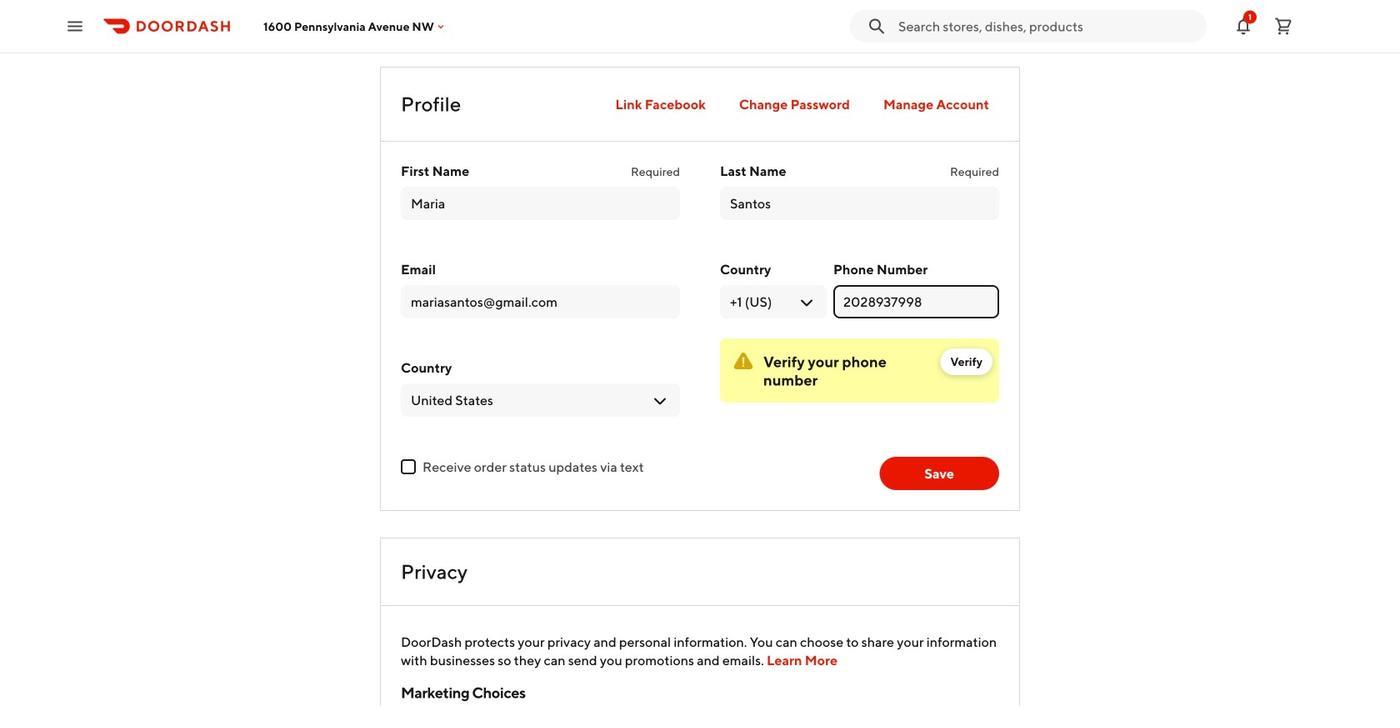 Task type: locate. For each thing, give the bounding box(es) containing it.
None checkbox
[[401, 459, 416, 474]]

None email field
[[411, 293, 670, 311]]

None telephone field
[[844, 293, 990, 311]]

status
[[720, 339, 1000, 403]]

open menu image
[[65, 16, 85, 36]]

None text field
[[411, 194, 670, 213], [730, 194, 990, 213], [411, 194, 670, 213], [730, 194, 990, 213]]



Task type: describe. For each thing, give the bounding box(es) containing it.
notification bell image
[[1234, 16, 1254, 36]]

0 items, open order cart image
[[1274, 16, 1294, 36]]

Store search: begin typing to search for stores available on DoorDash text field
[[899, 17, 1197, 35]]



Task type: vqa. For each thing, say whether or not it's contained in the screenshot.
mi corresponding to Hermanito
no



